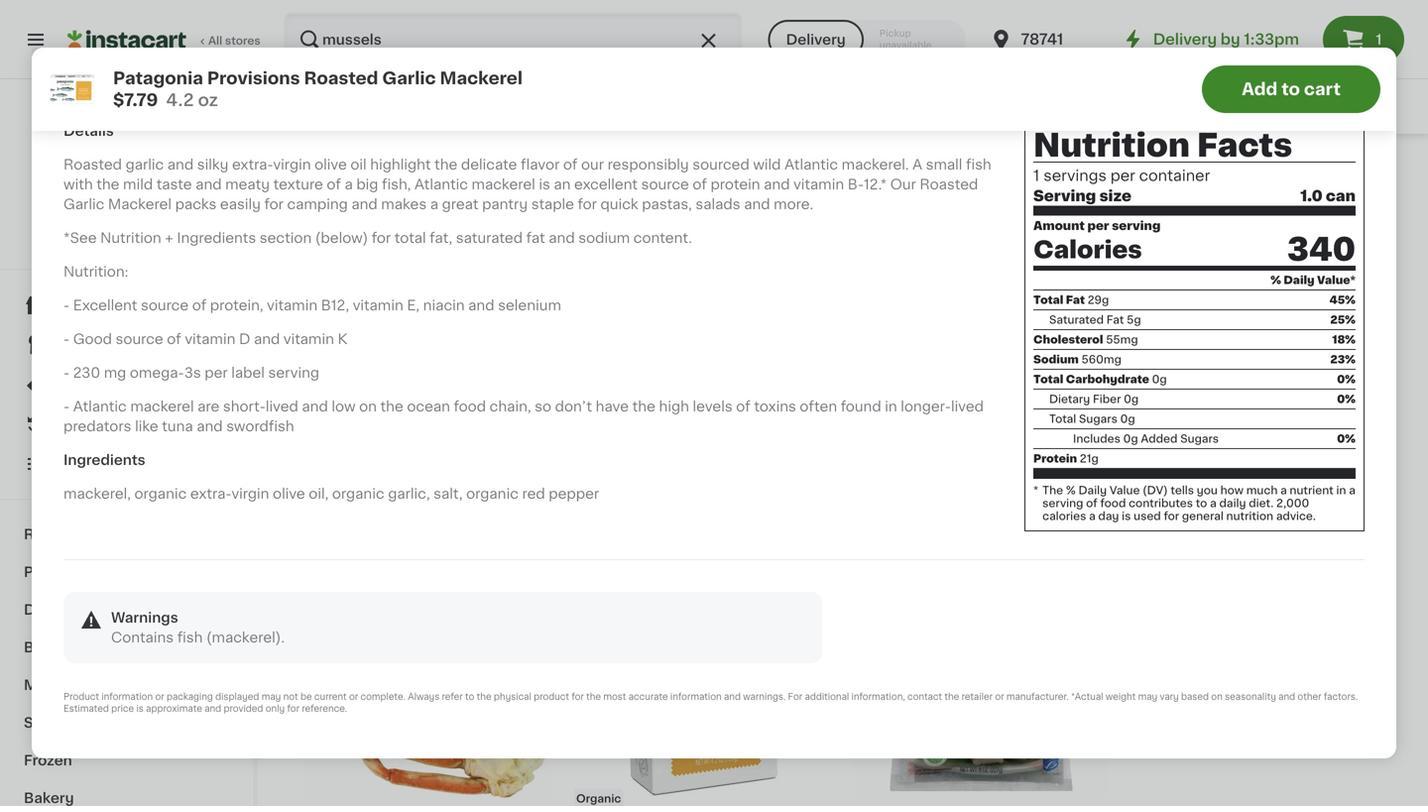 Task type: describe. For each thing, give the bounding box(es) containing it.
view pricing policy
[[67, 221, 174, 232]]

1 vertical spatial virgin
[[232, 487, 269, 501]]

is inside product information or packaging displayed may not be current or complete. always refer to the physical product for the most accurate information and warnings. for additional information, contact the retailer or manufacturer. *actual weight may vary based on seasonality and other factors. estimated price is approximate and provided only for reference.
[[136, 705, 144, 714]]

provisions for patagonia provisions roasted garlic mackerel $7.79 4.2 oz
[[207, 70, 300, 87]]

central for central market fresh sea scallops
[[1128, 460, 1179, 474]]

for right product
[[572, 693, 584, 702]]

delivery by 1:33pm link
[[1122, 28, 1300, 52]]

mackerel inside 'roasted garlic and silky extra-virgin olive oil highlight the delicate flavor of our responsibly sourced wild atlantic mackerel. a small fish with the mild taste and meaty texture of a big fish, atlantic mackerel is an excellent source of protein and vitamin b-12.* our roasted garlic mackerel packs easily for camping and makes a great pantry staple for quick pastas, salads and more.'
[[472, 177, 535, 191]]

silky
[[197, 158, 229, 171]]

1:33pm
[[1244, 32, 1300, 47]]

patagonia for patagonia provisions smoked mussels
[[298, 60, 367, 74]]

add inside button
[[1242, 81, 1278, 98]]

snacks & candy link
[[12, 704, 241, 742]]

34
[[1139, 434, 1168, 455]]

sea
[[1277, 460, 1303, 474]]

to inside the * the % daily value (dv) tells you how much a nutrient in a serving of food contributes to a daily diet. 2,000 calories a day is used for general nutrition advice.
[[1196, 498, 1208, 509]]

the up great
[[435, 158, 458, 171]]

for down excellent
[[578, 197, 597, 211]]

1 horizontal spatial atlantic
[[415, 177, 468, 191]]

small
[[926, 158, 963, 171]]

dietary
[[1050, 394, 1090, 405]]

340
[[1288, 234, 1356, 265]]

our
[[891, 177, 916, 191]]

patagonia provisions smoked mussels
[[298, 60, 503, 94]]

mackerel inside patagonia provisions roasted garlic mackerel $7.79 4.2 oz
[[440, 70, 523, 87]]

our
[[581, 158, 604, 171]]

saturated
[[1050, 315, 1104, 325]]

1 button
[[1323, 16, 1405, 63]]

1 vertical spatial extra-
[[190, 487, 232, 501]]

& for snacks
[[79, 716, 91, 730]]

of up an
[[563, 158, 578, 171]]

scallops
[[1306, 460, 1366, 474]]

and down wild
[[764, 177, 790, 191]]

patagonia provisions roasted garlic mackerel $7.79 4.2 oz
[[113, 70, 523, 109]]

on inside product information or packaging displayed may not be current or complete. always refer to the physical product for the most accurate information and warnings. for additional information, contact the retailer or manufacturer. *actual weight may vary based on seasonality and other factors. estimated price is approximate and provided only for reference.
[[1212, 693, 1223, 702]]

mussels inside 'patagonia provisions lemon herb mussels 4.2 oz'
[[574, 480, 632, 494]]

view
[[67, 221, 94, 232]]

0 horizontal spatial nutrition
[[100, 231, 161, 245]]

the up central market
[[96, 177, 120, 191]]

nutrition:
[[63, 265, 128, 279]]

of up - good source of vitamin d and vitamin k
[[192, 298, 207, 312]]

selenium
[[498, 298, 561, 312]]

1 $ 8 73 from the left
[[302, 34, 339, 55]]

olive
[[851, 480, 887, 494]]

patagonia for patagonia provisions smoked mussels 4.2 oz
[[298, 460, 367, 474]]

recipes
[[24, 528, 82, 542]]

0 horizontal spatial ingredients
[[63, 453, 146, 467]]

product
[[63, 693, 99, 702]]

easily
[[220, 197, 261, 211]]

value
[[1110, 485, 1140, 496]]

for
[[788, 693, 803, 702]]

serving
[[1034, 189, 1097, 203]]

fish inside the warnings contains fish (mackerel).
[[177, 631, 203, 645]]

and right d
[[254, 332, 280, 346]]

100% satisfaction guarantee
[[51, 241, 210, 251]]

source for - excellent source of protein, vitamin b12, vitamin e, niacin and selenium
[[141, 298, 189, 312]]

includes
[[1073, 434, 1121, 444]]

meat & seafood
[[24, 679, 139, 692]]

in inside the * the % daily value (dv) tells you how much a nutrient in a serving of food contributes to a daily diet. 2,000 calories a day is used for general nutrition advice.
[[1337, 485, 1347, 496]]

0 horizontal spatial per
[[205, 366, 228, 380]]

sodium
[[1034, 354, 1079, 365]]

1 horizontal spatial ingredients
[[177, 231, 256, 245]]

the
[[1043, 485, 1064, 496]]

view pricing policy link
[[67, 218, 186, 234]]

estimated
[[63, 705, 109, 714]]

5g
[[1127, 315, 1142, 325]]

nutrition
[[1227, 511, 1274, 522]]

the left physical at the bottom of page
[[477, 693, 492, 702]]

produce
[[24, 565, 84, 579]]

0 vertical spatial atlantic
[[785, 158, 838, 171]]

0 vertical spatial serving
[[1112, 220, 1161, 232]]

the left high
[[633, 400, 656, 414]]

and down silky
[[196, 177, 222, 191]]

2 lived from the left
[[951, 400, 984, 414]]

mackerel inside - atlantic mackerel are short-lived and low on the ocean food chain, so don't have the high levels of toxins often found in longer-lived predators like tuna and swordfish
[[130, 400, 194, 414]]

baking and cooking
[[1229, 100, 1369, 114]]

camping
[[287, 197, 348, 211]]

fat for total
[[1066, 295, 1085, 306]]

- for - good source of vitamin d and vitamin k
[[63, 332, 70, 346]]

contributes
[[1129, 498, 1193, 509]]

1 inside button
[[1376, 33, 1382, 47]]

to inside button
[[1282, 81, 1301, 98]]

garlic inside 'roasted garlic and silky extra-virgin olive oil highlight the delicate flavor of our responsibly sourced wild atlantic mackerel. a small fish with the mild taste and meaty texture of a big fish, atlantic mackerel is an excellent source of protein and vitamin b-12.* our roasted garlic mackerel packs easily for camping and makes a great pantry staple for quick pastas, salads and more.'
[[63, 197, 104, 211]]

on inside - atlantic mackerel are short-lived and low on the ocean food chain, so don't have the high levels of toxins often found in longer-lived predators like tuna and swordfish
[[359, 400, 377, 414]]

servings
[[1044, 169, 1107, 183]]

$ inside $ 11 64
[[855, 35, 862, 46]]

2 73 from the left
[[602, 35, 616, 46]]

baking and cooking link
[[1200, 87, 1379, 126]]

fish inside 'roasted garlic and silky extra-virgin olive oil highlight the delicate flavor of our responsibly sourced wild atlantic mackerel. a small fish with the mild taste and meaty texture of a big fish, atlantic mackerel is an excellent source of protein and vitamin b-12.* our roasted garlic mackerel packs easily for camping and makes a great pantry staple for quick pastas, salads and more.'
[[966, 158, 992, 171]]

0 vertical spatial %
[[1271, 275, 1282, 286]]

$ 11 64
[[855, 34, 898, 55]]

total for dietary fiber 0g
[[1034, 374, 1064, 385]]

55mg
[[1106, 334, 1139, 345]]

content.
[[634, 231, 692, 245]]

and left low
[[302, 400, 328, 414]]

not
[[283, 693, 298, 702]]

0 horizontal spatial +
[[165, 231, 173, 245]]

frozen
[[24, 754, 72, 768]]

service type group
[[769, 20, 966, 60]]

includes 0g added sugars
[[1073, 434, 1219, 444]]

*see nutrition + ingredients section (below) for total fat, saturated fat and sodium content.
[[63, 231, 692, 245]]

delivery by 1:33pm
[[1153, 32, 1300, 47]]

all
[[208, 35, 222, 46]]

other
[[1298, 693, 1322, 702]]

*actual
[[1071, 693, 1104, 702]]

4.2 inside patagonia provisions smoked mussels 4.2 oz
[[298, 499, 316, 510]]

1 may from the left
[[262, 693, 281, 702]]

1 vertical spatial serving
[[268, 366, 319, 380]]

$ inside the $ 6 98 /lb
[[1132, 35, 1139, 46]]

for left total
[[372, 231, 391, 245]]

baking
[[1229, 100, 1278, 114]]

highlight
[[370, 158, 431, 171]]

the left most
[[586, 693, 601, 702]]

- good source of vitamin d and vitamin k
[[63, 332, 348, 346]]

in
[[1064, 460, 1077, 474]]

in inside - atlantic mackerel are short-lived and low on the ocean food chain, so don't have the high levels of toxins often found in longer-lived predators like tuna and swordfish
[[885, 400, 898, 414]]

be
[[301, 693, 312, 702]]

/lb for 6
[[1179, 32, 1200, 48]]

230
[[73, 366, 100, 380]]

0g for dietary fiber 0g
[[1124, 394, 1139, 405]]

patagonia provisions lemon herb mussels 4.2 oz
[[574, 460, 809, 510]]

1 0% from the top
[[1337, 374, 1356, 385]]

delivery for delivery by 1:33pm
[[1153, 32, 1217, 47]]

and inside baking and cooking link
[[1281, 100, 1308, 114]]

approximate
[[146, 705, 202, 714]]

container
[[1140, 169, 1211, 183]]

1 horizontal spatial sugars
[[1181, 434, 1219, 444]]

0% for includes 0g added sugars
[[1337, 434, 1356, 444]]

instacart logo image
[[67, 28, 187, 52]]

% inside the * the % daily value (dv) tells you how much a nutrient in a serving of food contributes to a daily diet. 2,000 calories a day is used for general nutrition advice.
[[1066, 485, 1076, 496]]

and down "big"
[[352, 197, 378, 211]]

and down "are"
[[197, 419, 223, 433]]

market for central market fresh sea scallops
[[1183, 460, 1231, 474]]

are
[[198, 400, 220, 414]]

provisions for patagonia provisions mussels, in olive oil + broth, savory sofrito
[[924, 460, 996, 474]]

snacks
[[24, 716, 76, 730]]

product group containing 34
[[1128, 162, 1389, 477]]

pastas,
[[642, 197, 692, 211]]

oz inside 'patagonia provisions lemon herb mussels 4.2 oz'
[[595, 499, 608, 510]]

and right the niacin
[[468, 298, 495, 312]]

78741 button
[[990, 12, 1109, 67]]

oz inside patagonia provisions roasted garlic mackerel $7.79 4.2 oz
[[198, 92, 218, 109]]

fat for saturated
[[1107, 315, 1124, 325]]

salads
[[696, 197, 741, 211]]

2 organic from the left
[[332, 487, 385, 501]]

patagonia for patagonia provisions roasted garlic mackerel $7.79 4.2 oz
[[113, 70, 203, 87]]

fresh
[[1234, 460, 1273, 474]]

2 horizontal spatial roasted
[[920, 177, 979, 191]]

total carbohydrate 0g
[[1034, 374, 1167, 385]]

the left ocean
[[380, 400, 404, 414]]

0 horizontal spatial roasted
[[63, 158, 122, 171]]

of inside - atlantic mackerel are short-lived and low on the ocean food chain, so don't have the high levels of toxins often found in longer-lived predators like tuna and swordfish
[[736, 400, 751, 414]]

with
[[63, 177, 93, 191]]

3 organic from the left
[[466, 487, 519, 501]]

98
[[1156, 35, 1171, 46]]

12.*
[[864, 177, 887, 191]]

1 lived from the left
[[266, 400, 298, 414]]

and up taste
[[167, 158, 194, 171]]

vitamin left d
[[185, 332, 236, 346]]

of up camping at top left
[[327, 177, 341, 191]]

excellent
[[73, 298, 137, 312]]

a left "day"
[[1089, 511, 1096, 522]]

source for - good source of vitamin d and vitamin k
[[116, 332, 163, 346]]

organic button
[[574, 544, 835, 807]]

1 inside the nutrition facts 1 servings per container
[[1034, 169, 1040, 183]]

1.0
[[1301, 189, 1323, 203]]

0% for dietary fiber
[[1337, 394, 1356, 405]]

high
[[659, 400, 689, 414]]

cholesterol
[[1034, 334, 1104, 345]]

excellent
[[574, 177, 638, 191]]

provisions for patagonia provisions lemon herb mussels 4.2 oz
[[648, 460, 719, 474]]

shop
[[56, 299, 93, 313]]

e,
[[407, 298, 420, 312]]

of up salads
[[693, 177, 707, 191]]

for inside the * the % daily value (dv) tells you how much a nutrient in a serving of food contributes to a daily diet. 2,000 calories a day is used for general nutrition advice.
[[1164, 511, 1180, 522]]

2 vertical spatial total
[[1050, 414, 1077, 425]]

is inside the * the % daily value (dv) tells you how much a nutrient in a serving of food contributes to a daily diet. 2,000 calories a day is used for general nutrition advice.
[[1122, 511, 1131, 522]]

560mg
[[1082, 354, 1122, 365]]

amount
[[1034, 220, 1085, 232]]

olive inside 'roasted garlic and silky extra-virgin olive oil highlight the delicate flavor of our responsibly sourced wild atlantic mackerel. a small fish with the mild taste and meaty texture of a big fish, atlantic mackerel is an excellent source of protein and vitamin b-12.* our roasted garlic mackerel packs easily for camping and makes a great pantry staple for quick pastas, salads and more.'
[[315, 158, 347, 171]]

nutrition facts 1 servings per container
[[1034, 130, 1293, 183]]



Task type: locate. For each thing, give the bounding box(es) containing it.
buy it again
[[56, 418, 140, 432]]

virgin
[[273, 158, 311, 171], [232, 487, 269, 501]]

fat left 5g
[[1107, 315, 1124, 325]]

0 horizontal spatial $ 8 73
[[302, 34, 339, 55]]

0 vertical spatial central
[[73, 197, 126, 211]]

0 vertical spatial virgin
[[273, 158, 311, 171]]

per right the '3s'
[[205, 366, 228, 380]]

cholesterol 55mg
[[1034, 334, 1139, 345]]

/lb right 94
[[1193, 432, 1214, 448]]

0 horizontal spatial virgin
[[232, 487, 269, 501]]

2 vertical spatial to
[[465, 693, 475, 702]]

refer
[[442, 693, 463, 702]]

organic left red
[[466, 487, 519, 501]]

1 horizontal spatial $ 8 73
[[578, 34, 616, 55]]

amount per serving
[[1034, 220, 1161, 232]]

mussels for patagonia provisions smoked mussels 4.2 oz
[[298, 480, 355, 494]]

1 vertical spatial fat
[[1107, 315, 1124, 325]]

organic inside button
[[576, 794, 621, 805]]

4.2
[[166, 92, 194, 109], [298, 499, 316, 510], [574, 499, 592, 510]]

- for - 230 mg omega-3s per label serving
[[63, 366, 70, 380]]

garlic down with
[[63, 197, 104, 211]]

oz left garlic,
[[318, 499, 331, 510]]

is left an
[[539, 177, 550, 191]]

quick
[[601, 197, 639, 211]]

delivery for delivery
[[786, 33, 846, 47]]

provisions for patagonia provisions smoked mussels 4.2 oz
[[371, 460, 442, 474]]

patagonia inside the "patagonia provisions mussels, in olive oil + broth, savory sofrito"
[[851, 460, 921, 474]]

is right price
[[136, 705, 144, 714]]

0 vertical spatial mackerel
[[440, 70, 523, 87]]

daily inside the * the % daily value (dv) tells you how much a nutrient in a serving of food contributes to a daily diet. 2,000 calories a day is used for general nutrition advice.
[[1079, 485, 1107, 496]]

section
[[260, 231, 312, 245]]

is inside 'roasted garlic and silky extra-virgin olive oil highlight the delicate flavor of our responsibly sourced wild atlantic mackerel. a small fish with the mild taste and meaty texture of a big fish, atlantic mackerel is an excellent source of protein and vitamin b-12.* our roasted garlic mackerel packs easily for camping and makes a great pantry staple for quick pastas, salads and more.'
[[539, 177, 550, 191]]

advice.
[[1277, 511, 1316, 522]]

sugars right added
[[1181, 434, 1219, 444]]

and left warnings.
[[724, 693, 741, 702]]

lived up swordfish
[[266, 400, 298, 414]]

vitamin left b12, at the left of the page
[[267, 298, 318, 312]]

flavor
[[521, 158, 560, 171]]

& down estimated
[[79, 716, 91, 730]]

0 vertical spatial 0%
[[1337, 374, 1356, 385]]

provisions
[[371, 60, 442, 74], [207, 70, 300, 87], [371, 460, 442, 474], [648, 460, 719, 474], [924, 460, 996, 474]]

2 $ 8 73 from the left
[[578, 34, 616, 55]]

current
[[314, 693, 347, 702]]

weight
[[1106, 693, 1136, 702]]

meat
[[24, 679, 61, 692]]

always
[[408, 693, 440, 702]]

0 vertical spatial smoked
[[446, 60, 503, 74]]

extra- up meaty
[[232, 158, 273, 171]]

and right fat
[[549, 231, 575, 245]]

of up calories
[[1086, 498, 1098, 509]]

2 horizontal spatial organic
[[466, 487, 519, 501]]

1 vertical spatial central
[[1128, 460, 1179, 474]]

29g
[[1088, 295, 1109, 306]]

dairy & eggs link
[[12, 591, 241, 629]]

diet.
[[1249, 498, 1274, 509]]

price
[[111, 705, 134, 714]]

& for meat
[[64, 679, 76, 692]]

$6.98 per pound element
[[1128, 31, 1389, 57]]

on right the based
[[1212, 693, 1223, 702]]

extra-
[[232, 158, 273, 171], [190, 487, 232, 501]]

roasted up with
[[63, 158, 122, 171]]

of up omega-
[[167, 332, 181, 346]]

for down contributes
[[1164, 511, 1180, 522]]

2 or from the left
[[349, 693, 358, 702]]

patagonia for patagonia provisions lemon herb mussels 4.2 oz
[[574, 460, 644, 474]]

1 smoked from the top
[[446, 60, 503, 74]]

- inside - atlantic mackerel are short-lived and low on the ocean food chain, so don't have the high levels of toxins often found in longer-lived predators like tuna and swordfish
[[63, 400, 70, 414]]

0 vertical spatial +
[[165, 231, 173, 245]]

2 information from the left
[[671, 693, 722, 702]]

smoked up delicate
[[446, 60, 503, 74]]

0g for total carbohydrate 0g
[[1152, 374, 1167, 385]]

+
[[165, 231, 173, 245], [913, 480, 921, 494]]

4.2 inside patagonia provisions roasted garlic mackerel $7.79 4.2 oz
[[166, 92, 194, 109]]

- for - excellent source of protein, vitamin b12, vitamin e, niacin and selenium
[[63, 298, 70, 312]]

patagonia inside patagonia provisions smoked mussels 4.2 oz
[[298, 460, 367, 474]]

extra- down tuna
[[190, 487, 232, 501]]

general
[[1182, 511, 1224, 522]]

mackerel up tuna
[[130, 400, 194, 414]]

11
[[862, 34, 881, 55]]

to inside product information or packaging displayed may not be current or complete. always refer to the physical product for the most accurate information and warnings. for additional information, contact the retailer or manufacturer. *actual weight may vary based on seasonality and other factors. estimated price is approximate and provided only for reference.
[[465, 693, 475, 702]]

garlic inside patagonia provisions roasted garlic mackerel $7.79 4.2 oz
[[382, 70, 436, 87]]

vary
[[1160, 693, 1179, 702]]

2 8 from the left
[[586, 34, 600, 55]]

0 horizontal spatial garlic
[[63, 197, 104, 211]]

1 horizontal spatial 8
[[586, 34, 600, 55]]

a down you
[[1210, 498, 1217, 509]]

0 vertical spatial is
[[539, 177, 550, 191]]

value*
[[1317, 275, 1356, 286]]

d
[[239, 332, 250, 346]]

1 organic from the left
[[134, 487, 187, 501]]

mackerel inside 'roasted garlic and silky extra-virgin olive oil highlight the delicate flavor of our responsibly sourced wild atlantic mackerel. a small fish with the mild taste and meaty texture of a big fish, atlantic mackerel is an excellent source of protein and vitamin b-12.* our roasted garlic mackerel packs easily for camping and makes a great pantry staple for quick pastas, salads and more.'
[[108, 197, 172, 211]]

0 vertical spatial daily
[[1284, 275, 1315, 286]]

1 vertical spatial is
[[1122, 511, 1131, 522]]

source up - good source of vitamin d and vitamin k
[[141, 298, 189, 312]]

mackerel down mild
[[108, 197, 172, 211]]

store
[[857, 13, 883, 22]]

patagonia for patagonia provisions mussels, in olive oil + broth, savory sofrito
[[851, 460, 921, 474]]

1 vertical spatial atlantic
[[415, 177, 468, 191]]

extra- inside 'roasted garlic and silky extra-virgin olive oil highlight the delicate flavor of our responsibly sourced wild atlantic mackerel. a small fish with the mild taste and meaty texture of a big fish, atlantic mackerel is an excellent source of protein and vitamin b-12.* our roasted garlic mackerel packs easily for camping and makes a great pantry staple for quick pastas, salads and more.'
[[232, 158, 273, 171]]

0 horizontal spatial olive
[[273, 487, 305, 501]]

recommended searches element
[[274, 79, 1429, 134]]

for down texture
[[264, 197, 284, 211]]

3s
[[184, 366, 201, 380]]

provisions inside 'patagonia provisions lemon herb mussels 4.2 oz'
[[648, 460, 719, 474]]

serving inside the * the % daily value (dv) tells you how much a nutrient in a serving of food contributes to a daily diet. 2,000 calories a day is used for general nutrition advice.
[[1043, 498, 1084, 509]]

central up pricing
[[73, 197, 126, 211]]

serving
[[1112, 220, 1161, 232], [268, 366, 319, 380], [1043, 498, 1084, 509]]

nutrition inside the nutrition facts 1 servings per container
[[1034, 130, 1190, 161]]

1 horizontal spatial oz
[[318, 499, 331, 510]]

and down add to cart
[[1281, 100, 1308, 114]]

smoked for patagonia provisions smoked mussels 4.2 oz
[[446, 460, 503, 474]]

may left vary
[[1138, 693, 1158, 702]]

1 horizontal spatial organic
[[332, 487, 385, 501]]

to
[[1282, 81, 1301, 98], [1196, 498, 1208, 509], [465, 693, 475, 702]]

mackerel up pantry
[[472, 177, 535, 191]]

ocean
[[407, 400, 450, 414]]

0 horizontal spatial may
[[262, 693, 281, 702]]

fiber
[[1093, 394, 1121, 405]]

roasted inside patagonia provisions roasted garlic mackerel $7.79 4.2 oz
[[304, 70, 378, 87]]

1 horizontal spatial serving
[[1043, 498, 1084, 509]]

1 vertical spatial market
[[1183, 460, 1231, 474]]

- up buy
[[63, 400, 70, 414]]

0 horizontal spatial 8
[[309, 34, 323, 55]]

0 horizontal spatial fat
[[1066, 295, 1085, 306]]

- left 230 at the top of the page
[[63, 366, 70, 380]]

/lb right 98
[[1179, 32, 1200, 48]]

food inside the * the % daily value (dv) tells you how much a nutrient in a serving of food contributes to a daily diet. 2,000 calories a day is used for general nutrition advice.
[[1101, 498, 1126, 509]]

texture
[[273, 177, 323, 191]]

mackerel,
[[63, 487, 131, 501]]

atlantic up more. in the top of the page
[[785, 158, 838, 171]]

retailer
[[962, 693, 993, 702]]

vitamin inside 'roasted garlic and silky extra-virgin olive oil highlight the delicate flavor of our responsibly sourced wild atlantic mackerel. a small fish with the mild taste and meaty texture of a big fish, atlantic mackerel is an excellent source of protein and vitamin b-12.* our roasted garlic mackerel packs easily for camping and makes a great pantry staple for quick pastas, salads and more.'
[[794, 177, 844, 191]]

smoked inside patagonia provisions smoked mussels 4.2 oz
[[446, 460, 503, 474]]

$ inside $ 34 94 /lb
[[1132, 435, 1139, 446]]

0 vertical spatial total
[[1034, 295, 1064, 306]]

0 horizontal spatial mackerel
[[130, 400, 194, 414]]

lived
[[266, 400, 298, 414], [951, 400, 984, 414]]

olive left oil,
[[273, 487, 305, 501]]

have
[[596, 400, 629, 414]]

provisions inside the "patagonia provisions mussels, in olive oil + broth, savory sofrito"
[[924, 460, 996, 474]]

- left excellent
[[63, 298, 70, 312]]

0 vertical spatial on
[[359, 400, 377, 414]]

atlantic inside - atlantic mackerel are short-lived and low on the ocean food chain, so don't have the high levels of toxins often found in longer-lived predators like tuna and swordfish
[[73, 400, 127, 414]]

patagonia inside patagonia provisions smoked mussels
[[298, 60, 367, 74]]

0 horizontal spatial sugars
[[1079, 414, 1118, 425]]

1 - from the top
[[63, 298, 70, 312]]

total down the sodium at right
[[1034, 374, 1064, 385]]

+ inside the "patagonia provisions mussels, in olive oil + broth, savory sofrito"
[[913, 480, 921, 494]]

smoked inside patagonia provisions smoked mussels
[[446, 60, 503, 74]]

short-
[[223, 400, 266, 414]]

1 horizontal spatial market
[[1183, 460, 1231, 474]]

1 or from the left
[[155, 693, 164, 702]]

0g up includes 0g added sugars
[[1121, 414, 1136, 425]]

to up the baking and cooking
[[1282, 81, 1301, 98]]

0 vertical spatial nutrition
[[1034, 130, 1190, 161]]

0 vertical spatial to
[[1282, 81, 1301, 98]]

b-
[[848, 177, 864, 191]]

on right low
[[359, 400, 377, 414]]

of right the levels
[[736, 400, 751, 414]]

2 vertical spatial &
[[79, 716, 91, 730]]

0 vertical spatial market
[[129, 197, 180, 211]]

virgin down swordfish
[[232, 487, 269, 501]]

$ 6 98 /lb
[[1132, 32, 1200, 55]]

2 horizontal spatial oz
[[595, 499, 608, 510]]

& up product
[[64, 679, 76, 692]]

source down shop link
[[116, 332, 163, 346]]

0 horizontal spatial organic
[[134, 487, 187, 501]]

0 vertical spatial garlic
[[382, 70, 436, 87]]

per up 'size'
[[1111, 169, 1136, 183]]

daily left value*
[[1284, 275, 1315, 286]]

1 vertical spatial fish
[[177, 631, 203, 645]]

0 vertical spatial fat
[[1066, 295, 1085, 306]]

1 information from the left
[[102, 693, 153, 702]]

is right "day"
[[1122, 511, 1131, 522]]

based
[[1182, 693, 1209, 702]]

1 vertical spatial &
[[64, 679, 76, 692]]

source inside 'roasted garlic and silky extra-virgin olive oil highlight the delicate flavor of our responsibly sourced wild atlantic mackerel. a small fish with the mild taste and meaty texture of a big fish, atlantic mackerel is an excellent source of protein and vitamin b-12.* our roasted garlic mackerel packs easily for camping and makes a great pantry staple for quick pastas, salads and more.'
[[642, 177, 689, 191]]

total for saturated fat 5g
[[1034, 295, 1064, 306]]

and left other
[[1279, 693, 1296, 702]]

& inside meat & seafood link
[[64, 679, 76, 692]]

1 vertical spatial %
[[1066, 485, 1076, 496]]

food inside - atlantic mackerel are short-lived and low on the ocean food chain, so don't have the high levels of toxins often found in longer-lived predators like tuna and swordfish
[[454, 400, 486, 414]]

mussels for patagonia provisions smoked mussels
[[298, 80, 355, 94]]

information up price
[[102, 693, 153, 702]]

daily up "day"
[[1079, 485, 1107, 496]]

organic down "lists" link
[[134, 487, 187, 501]]

oz inside patagonia provisions smoked mussels 4.2 oz
[[318, 499, 331, 510]]

total down dietary
[[1050, 414, 1077, 425]]

vitamin left "k"
[[284, 332, 334, 346]]

a up 2,000
[[1281, 485, 1287, 496]]

2 vertical spatial atlantic
[[73, 400, 127, 414]]

3 or from the left
[[995, 693, 1005, 702]]

niacin
[[423, 298, 465, 312]]

2 vertical spatial source
[[116, 332, 163, 346]]

eggs
[[81, 603, 116, 617]]

in
[[885, 400, 898, 414], [1337, 485, 1347, 496]]

1 vertical spatial daily
[[1079, 485, 1107, 496]]

0 vertical spatial source
[[642, 177, 689, 191]]

shop link
[[12, 286, 241, 325]]

savory
[[970, 480, 1018, 494]]

None search field
[[284, 12, 743, 67]]

it
[[87, 418, 97, 432]]

often
[[800, 400, 837, 414]]

beverages
[[24, 641, 100, 655]]

product group
[[298, 162, 559, 513], [574, 162, 835, 513], [851, 162, 1112, 497], [1128, 162, 1389, 477], [298, 544, 559, 807], [574, 544, 835, 807], [851, 544, 1112, 807], [1128, 544, 1389, 807]]

0g right carbohydrate
[[1152, 374, 1167, 385]]

& inside dairy & eggs 'link'
[[66, 603, 77, 617]]

1 vertical spatial in
[[1337, 485, 1347, 496]]

0 horizontal spatial market
[[129, 197, 180, 211]]

% left value*
[[1271, 275, 1282, 286]]

contains
[[111, 631, 174, 645]]

per inside the nutrition facts 1 servings per container
[[1111, 169, 1136, 183]]

in down scallops
[[1337, 485, 1347, 496]]

ingredients down the "predators"
[[63, 453, 146, 467]]

2 may from the left
[[1138, 693, 1158, 702]]

total up saturated
[[1034, 295, 1064, 306]]

market up you
[[1183, 460, 1231, 474]]

2 horizontal spatial per
[[1111, 169, 1136, 183]]

mussels inside patagonia provisions smoked mussels 4.2 oz
[[298, 480, 355, 494]]

of inside the * the % daily value (dv) tells you how much a nutrient in a serving of food contributes to a daily diet. 2,000 calories a day is used for general nutrition advice.
[[1086, 498, 1098, 509]]

4 - from the top
[[63, 400, 70, 414]]

0 horizontal spatial daily
[[1079, 485, 1107, 496]]

can
[[1326, 189, 1356, 203]]

2 vertical spatial is
[[136, 705, 144, 714]]

total fat 29g
[[1034, 295, 1109, 306]]

fat
[[1066, 295, 1085, 306], [1107, 315, 1124, 325]]

2 smoked from the top
[[446, 460, 503, 474]]

3 - from the top
[[63, 366, 70, 380]]

1 horizontal spatial central
[[1128, 460, 1179, 474]]

1 horizontal spatial mackerel
[[472, 177, 535, 191]]

1 vertical spatial per
[[1088, 220, 1110, 232]]

a left "big"
[[345, 177, 353, 191]]

red
[[522, 487, 545, 501]]

0 horizontal spatial mackerel
[[108, 197, 172, 211]]

0 vertical spatial fish
[[966, 158, 992, 171]]

market for central market
[[129, 197, 180, 211]]

serving down 'size'
[[1112, 220, 1161, 232]]

add button
[[476, 168, 553, 204], [753, 168, 829, 204], [1030, 168, 1106, 204], [1306, 168, 1383, 204], [476, 550, 553, 586], [753, 550, 829, 586], [1030, 550, 1106, 586], [1306, 550, 1383, 586]]

1 horizontal spatial fat
[[1107, 315, 1124, 325]]

/lb inside the $ 6 98 /lb
[[1179, 32, 1200, 48]]

2 0% from the top
[[1337, 394, 1356, 405]]

2 - from the top
[[63, 332, 70, 346]]

& inside "snacks & candy" link
[[79, 716, 91, 730]]

73
[[325, 35, 339, 46], [602, 35, 616, 46]]

swordfish
[[226, 419, 294, 433]]

great
[[442, 197, 479, 211]]

product
[[534, 693, 569, 702]]

- for - atlantic mackerel are short-lived and low on the ocean food chain, so don't have the high levels of toxins often found in longer-lived predators like tuna and swordfish
[[63, 400, 70, 414]]

like
[[135, 419, 158, 433]]

1 73 from the left
[[325, 35, 339, 46]]

may up only
[[262, 693, 281, 702]]

smoked for patagonia provisions smoked mussels
[[446, 60, 503, 74]]

& for dairy
[[66, 603, 77, 617]]

/lb inside $ 34 94 /lb
[[1193, 432, 1214, 448]]

provisions inside patagonia provisions roasted garlic mackerel $7.79 4.2 oz
[[207, 70, 300, 87]]

0 vertical spatial per
[[1111, 169, 1136, 183]]

sugars up includes
[[1079, 414, 1118, 425]]

a down scallops
[[1349, 485, 1356, 496]]

lists
[[56, 457, 90, 471]]

central for central market
[[73, 197, 126, 211]]

used
[[1134, 511, 1161, 522]]

1 vertical spatial 1
[[1034, 169, 1040, 183]]

0 vertical spatial mackerel
[[472, 177, 535, 191]]

$8.73 element
[[851, 431, 1112, 457]]

provisions up broth,
[[924, 460, 996, 474]]

0g for total sugars 0g
[[1121, 414, 1136, 425]]

* the % daily value (dv) tells you how much a nutrient in a serving of food contributes to a daily diet. 2,000 calories a day is used for general nutrition advice.
[[1034, 485, 1356, 522]]

central down 34
[[1128, 460, 1179, 474]]

1 vertical spatial /lb
[[1193, 432, 1214, 448]]

fish right small
[[966, 158, 992, 171]]

central market logo image
[[83, 103, 170, 190]]

% right the
[[1066, 485, 1076, 496]]

0 horizontal spatial lived
[[266, 400, 298, 414]]

1 horizontal spatial daily
[[1284, 275, 1315, 286]]

mussels up oil
[[298, 80, 355, 94]]

1 vertical spatial on
[[1212, 693, 1223, 702]]

provisions up garlic,
[[371, 460, 442, 474]]

total
[[395, 231, 426, 245]]

0 vertical spatial olive
[[315, 158, 347, 171]]

vitamin left e,
[[353, 298, 404, 312]]

mackerel, organic extra-virgin olive oil, organic garlic, salt, organic red pepper
[[63, 487, 599, 501]]

and down packaging
[[205, 705, 221, 714]]

0g
[[1152, 374, 1167, 385], [1124, 394, 1139, 405], [1121, 414, 1136, 425], [1124, 434, 1139, 444]]

0 vertical spatial sugars
[[1079, 414, 1118, 425]]

patagonia inside 'patagonia provisions lemon herb mussels 4.2 oz'
[[574, 460, 644, 474]]

2 vertical spatial serving
[[1043, 498, 1084, 509]]

delivery inside button
[[786, 33, 846, 47]]

fish right contains
[[177, 631, 203, 645]]

mussels down low
[[298, 480, 355, 494]]

0g left 34
[[1124, 434, 1139, 444]]

2 vertical spatial roasted
[[920, 177, 979, 191]]

pantry
[[482, 197, 528, 211]]

levels
[[693, 400, 733, 414]]

3 0% from the top
[[1337, 434, 1356, 444]]

0 horizontal spatial oz
[[198, 92, 218, 109]]

1 horizontal spatial per
[[1088, 220, 1110, 232]]

0 horizontal spatial on
[[359, 400, 377, 414]]

provisions for patagonia provisions smoked mussels
[[371, 60, 442, 74]]

1 horizontal spatial food
[[1101, 498, 1126, 509]]

64
[[883, 35, 898, 46]]

mussels right red
[[574, 480, 632, 494]]

1 vertical spatial 0%
[[1337, 394, 1356, 405]]

warnings
[[111, 611, 178, 625]]

1 horizontal spatial 73
[[602, 35, 616, 46]]

1 vertical spatial source
[[141, 298, 189, 312]]

bakery link
[[12, 780, 241, 807]]

roasted down small
[[920, 177, 979, 191]]

2 horizontal spatial or
[[995, 693, 1005, 702]]

1 horizontal spatial 4.2
[[298, 499, 316, 510]]

1 horizontal spatial roasted
[[304, 70, 378, 87]]

the left retailer
[[945, 693, 960, 702]]

4.2 inside 'patagonia provisions lemon herb mussels 4.2 oz'
[[574, 499, 592, 510]]

complete.
[[361, 693, 406, 702]]

0 horizontal spatial to
[[465, 693, 475, 702]]

0 horizontal spatial delivery
[[786, 33, 846, 47]]

1 horizontal spatial in
[[1337, 485, 1347, 496]]

all stores link
[[67, 12, 262, 67]]

1 vertical spatial nutrition
[[100, 231, 161, 245]]

for down not
[[287, 705, 300, 714]]

serving size
[[1034, 189, 1132, 203]]

provisions inside patagonia provisions smoked mussels 4.2 oz
[[371, 460, 442, 474]]

tells
[[1171, 485, 1194, 496]]

provisions inside patagonia provisions smoked mussels
[[371, 60, 442, 74]]

mussels inside patagonia provisions smoked mussels
[[298, 80, 355, 94]]

1 vertical spatial food
[[1101, 498, 1126, 509]]

oil,
[[309, 487, 329, 501]]

patagonia inside patagonia provisions roasted garlic mackerel $7.79 4.2 oz
[[113, 70, 203, 87]]

1 horizontal spatial 1
[[1376, 33, 1382, 47]]

0 horizontal spatial 1
[[1034, 169, 1040, 183]]

1 horizontal spatial on
[[1212, 693, 1223, 702]]

6
[[1139, 34, 1154, 55]]

1 horizontal spatial virgin
[[273, 158, 311, 171]]

fish
[[966, 158, 992, 171], [177, 631, 203, 645]]

food left chain,
[[454, 400, 486, 414]]

$ 34 94 /lb
[[1132, 432, 1214, 455]]

virgin inside 'roasted garlic and silky extra-virgin olive oil highlight the delicate flavor of our responsibly sourced wild atlantic mackerel. a small fish with the mild taste and meaty texture of a big fish, atlantic mackerel is an excellent source of protein and vitamin b-12.* our roasted garlic mackerel packs easily for camping and makes a great pantry staple for quick pastas, salads and more.'
[[273, 158, 311, 171]]

physical
[[494, 693, 532, 702]]

0 horizontal spatial food
[[454, 400, 486, 414]]

ingredients down packs
[[177, 231, 256, 245]]

add button inside product group
[[1306, 168, 1383, 204]]

/lb for 34
[[1193, 432, 1214, 448]]

1 horizontal spatial is
[[539, 177, 550, 191]]

1 horizontal spatial +
[[913, 480, 921, 494]]

recipes link
[[12, 516, 241, 554]]

smoked up salt,
[[446, 460, 503, 474]]

1 8 from the left
[[309, 34, 323, 55]]

$34.94 per pound element
[[1128, 431, 1389, 457]]

only
[[266, 705, 285, 714]]

0 vertical spatial /lb
[[1179, 32, 1200, 48]]

lived up $8.73 element
[[951, 400, 984, 414]]

garlic,
[[388, 487, 430, 501]]

serving up calories
[[1043, 498, 1084, 509]]

and down protein
[[744, 197, 770, 211]]

atlantic up buy it again
[[73, 400, 127, 414]]

1 vertical spatial olive
[[273, 487, 305, 501]]

2,000
[[1277, 498, 1310, 509]]

a left great
[[430, 197, 439, 211]]

1 horizontal spatial olive
[[315, 158, 347, 171]]



Task type: vqa. For each thing, say whether or not it's contained in the screenshot.
first Each from left
no



